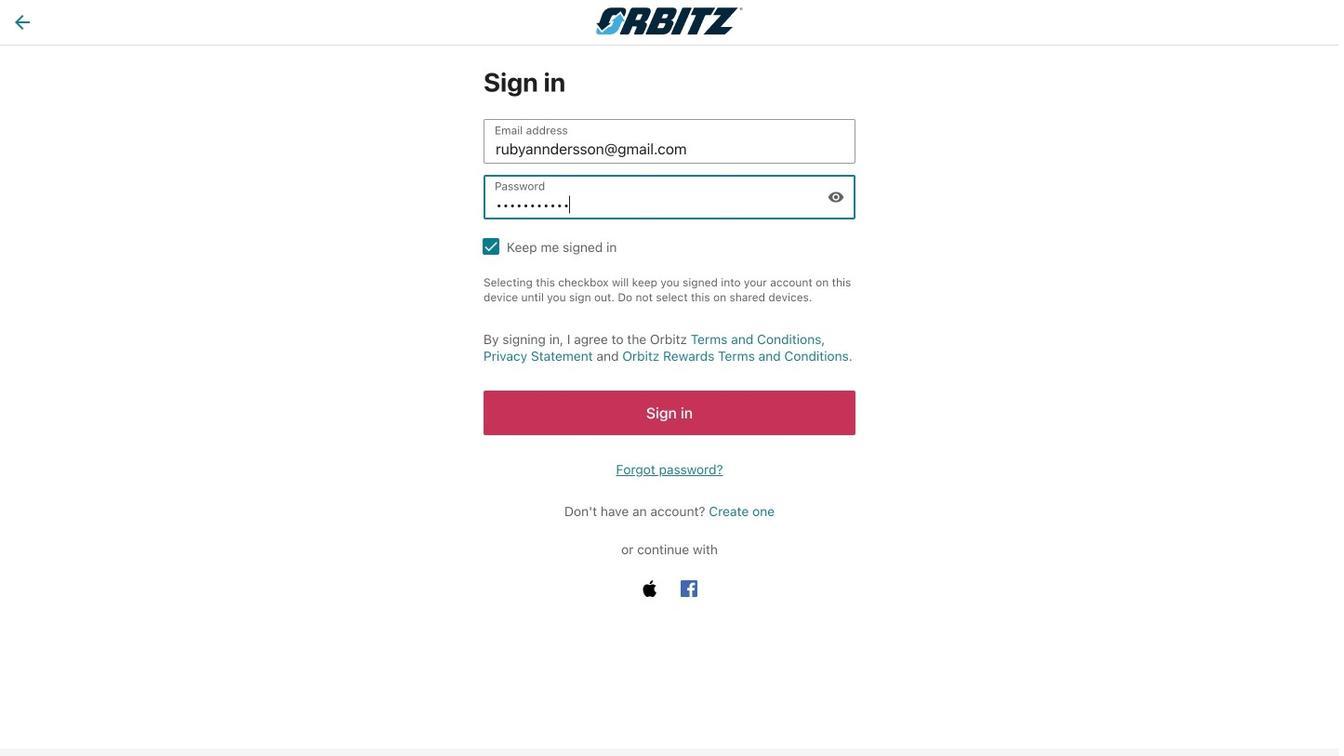 Task type: describe. For each thing, give the bounding box(es) containing it.
orbitz image
[[596, 7, 743, 35]]

apple image
[[642, 580, 658, 597]]



Task type: locate. For each thing, give the bounding box(es) containing it.
go back image
[[11, 11, 33, 33]]

dialog
[[0, 749, 1339, 756]]

go back image
[[15, 15, 30, 30]]

None password field
[[484, 175, 856, 219]]

facebook image
[[681, 580, 697, 597]]

None email field
[[484, 119, 856, 164]]

small image
[[828, 189, 844, 206]]



Task type: vqa. For each thing, say whether or not it's contained in the screenshot.
"email field"
yes



